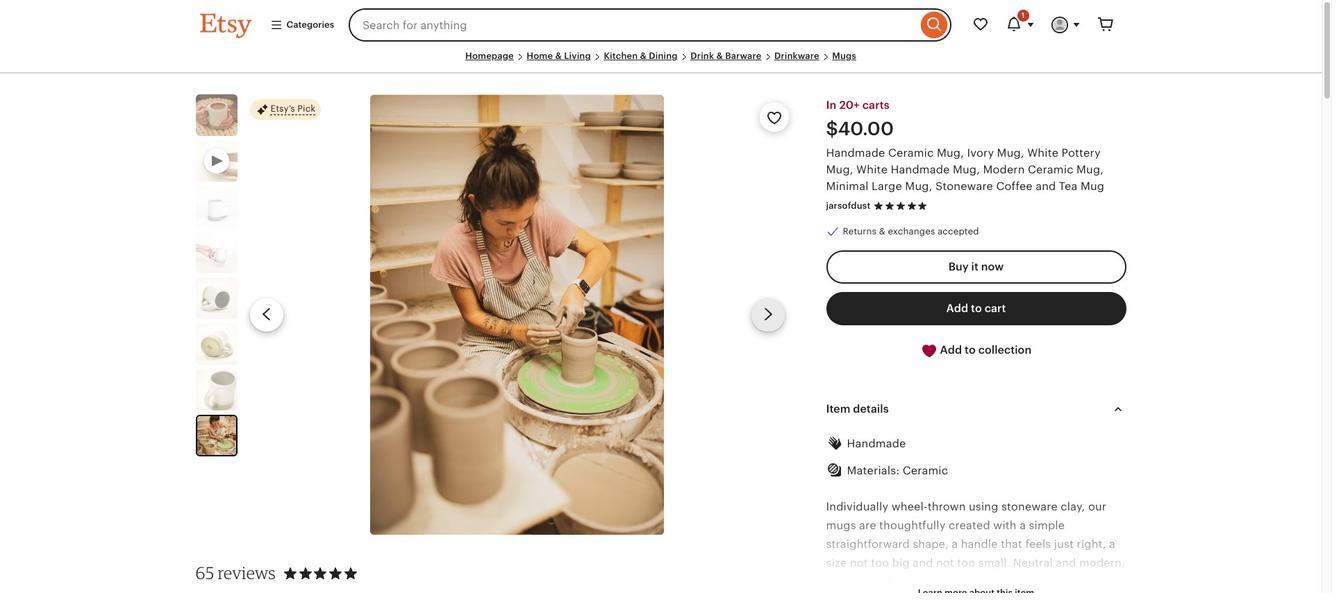Task type: describe. For each thing, give the bounding box(es) containing it.
coffee
[[982, 576, 1017, 589]]

home
[[527, 51, 553, 61]]

2 too from the left
[[957, 557, 976, 570]]

stoneware
[[1002, 501, 1058, 514]]

etsy's pick button
[[250, 99, 321, 121]]

home & living
[[527, 51, 591, 61]]

just
[[1054, 538, 1074, 551]]

handmade ceramic mug, ivory mug, white pottery mug, white handmade mug, modern ceramic mug, minimal large mug, stoneware coffee and tea mug
[[826, 147, 1105, 193]]

pottery
[[1062, 147, 1101, 160]]

0 horizontal spatial with
[[994, 519, 1017, 533]]

categories button
[[259, 12, 345, 38]]

thoughtfully
[[879, 519, 946, 533]]

drink & barware link
[[691, 51, 762, 61]]

shelves,
[[936, 576, 979, 589]]

$40.00
[[826, 118, 894, 140]]

Search for anything text field
[[349, 8, 917, 42]]

drinkware
[[775, 51, 819, 61]]

mug
[[1081, 180, 1105, 193]]

kitchen & dining
[[604, 51, 678, 61]]

handle
[[961, 538, 998, 551]]

modern
[[983, 163, 1025, 177]]

that
[[1001, 538, 1023, 551]]

living
[[564, 51, 591, 61]]

perfect
[[844, 576, 884, 589]]

right,
[[1077, 538, 1106, 551]]

ivory
[[967, 147, 994, 160]]

mugs
[[826, 519, 856, 533]]

1 horizontal spatial with
[[1020, 576, 1043, 589]]

handmade ceramic mug ivory mug white pottery mug white image 1 image
[[196, 95, 237, 136]]

minimal
[[826, 180, 869, 193]]

materials:
[[847, 465, 900, 478]]

item
[[826, 403, 851, 416]]

add to collection button
[[826, 334, 1126, 368]]

mugs
[[832, 51, 856, 61]]

and inside "handmade ceramic mug, ivory mug, white pottery mug, white handmade mug, modern ceramic mug, minimal large mug, stoneware coffee and tea mug"
[[1036, 180, 1056, 193]]

individually wheel-thrown using stoneware clay, our mugs are thoughtfully created with a simple straightforward shape, a handle that feels just right, a size not too big and not too small. neutral and modern, it's perfect for open shelves, coffee with friends
[[826, 501, 1125, 594]]

our
[[1088, 501, 1107, 514]]

materials: ceramic
[[847, 465, 948, 478]]

ceramic for handmade ceramic mug, ivory mug, white pottery mug, white handmade mug, modern ceramic mug, minimal large mug, stoneware coffee and tea mug
[[888, 147, 934, 160]]

cart
[[985, 302, 1006, 316]]

& for kitchen
[[640, 51, 647, 61]]

& for drink
[[716, 51, 723, 61]]

for
[[887, 576, 902, 589]]

clay,
[[1061, 501, 1085, 514]]

coffee
[[996, 180, 1033, 193]]

dining
[[649, 51, 678, 61]]

20+
[[839, 99, 860, 112]]

2 not from the left
[[936, 557, 954, 570]]

menu bar containing homepage
[[200, 50, 1122, 74]]

handmade ceramic mug ivory mug white pottery mug white image 5 image
[[196, 324, 237, 366]]

accepted
[[938, 227, 979, 237]]

collection
[[979, 344, 1032, 357]]

handmade ceramic mug ivory mug white pottery mug white image 3 image
[[196, 232, 237, 274]]

handmade for handmade ceramic mug, ivory mug, white pottery mug, white handmade mug, modern ceramic mug, minimal large mug, stoneware coffee and tea mug
[[826, 147, 885, 160]]

neutral
[[1013, 557, 1053, 570]]

none search field inside categories "banner"
[[349, 8, 951, 42]]

wheel-
[[892, 501, 928, 514]]

in 20+ carts $40.00
[[826, 99, 894, 140]]

jarsofdust
[[826, 201, 871, 211]]

categories
[[287, 19, 334, 30]]

to for collection
[[965, 344, 976, 357]]

mug, up mug
[[1077, 163, 1104, 177]]

1 vertical spatial handmade
[[891, 163, 950, 177]]

created
[[949, 519, 991, 533]]

home & living link
[[527, 51, 591, 61]]

handmade ceramic mug ivory mug white pottery mug white image 6 image
[[196, 370, 237, 411]]

it
[[972, 261, 979, 274]]

in
[[826, 99, 837, 112]]

ceramic for materials: ceramic
[[903, 465, 948, 478]]

barware
[[725, 51, 762, 61]]

drinkware link
[[775, 51, 819, 61]]



Task type: locate. For each thing, give the bounding box(es) containing it.
0 vertical spatial with
[[994, 519, 1017, 533]]

categories banner
[[175, 0, 1147, 50]]

it's
[[826, 576, 841, 589]]

0 vertical spatial ceramic
[[888, 147, 934, 160]]

ceramic up wheel-
[[903, 465, 948, 478]]

ceramic up tea
[[1028, 163, 1074, 177]]

1 vertical spatial ceramic
[[1028, 163, 1074, 177]]

0 horizontal spatial handmade ceramic mug ivory mug white pottery mug white image 7 image
[[197, 417, 236, 456]]

a
[[1020, 519, 1026, 533], [952, 538, 958, 551], [1109, 538, 1116, 551]]

homepage
[[465, 51, 514, 61]]

add for add to cart
[[947, 302, 968, 316]]

small.
[[979, 557, 1010, 570]]

white
[[1027, 147, 1059, 160], [857, 163, 888, 177]]

to
[[971, 302, 982, 316], [965, 344, 976, 357]]

2 vertical spatial ceramic
[[903, 465, 948, 478]]

mug,
[[937, 147, 964, 160], [997, 147, 1024, 160], [826, 163, 853, 177], [953, 163, 980, 177], [1077, 163, 1104, 177], [905, 180, 933, 193]]

1 horizontal spatial a
[[1020, 519, 1026, 533]]

jarsofdust link
[[826, 201, 871, 211]]

mugs link
[[832, 51, 856, 61]]

now
[[981, 261, 1004, 274]]

handmade
[[826, 147, 885, 160], [891, 163, 950, 177], [847, 438, 906, 451]]

too
[[871, 557, 889, 570], [957, 557, 976, 570]]

size
[[826, 557, 847, 570]]

details
[[853, 403, 889, 416]]

open
[[905, 576, 933, 589]]

& left 'dining'
[[640, 51, 647, 61]]

0 horizontal spatial not
[[850, 557, 868, 570]]

mug, up modern
[[997, 147, 1024, 160]]

with down neutral
[[1020, 576, 1043, 589]]

& for returns
[[879, 227, 886, 237]]

reviews
[[218, 564, 276, 584]]

not up perfect
[[850, 557, 868, 570]]

mug, up minimal
[[826, 163, 853, 177]]

using
[[969, 501, 999, 514]]

1 not from the left
[[850, 557, 868, 570]]

white up "large"
[[857, 163, 888, 177]]

drink
[[691, 51, 714, 61]]

& right returns
[[879, 227, 886, 237]]

item details
[[826, 403, 889, 416]]

etsy's pick
[[271, 104, 316, 114]]

&
[[555, 51, 562, 61], [640, 51, 647, 61], [716, 51, 723, 61], [879, 227, 886, 237]]

1 vertical spatial white
[[857, 163, 888, 177]]

1 horizontal spatial handmade ceramic mug ivory mug white pottery mug white image 7 image
[[370, 95, 664, 536]]

2 horizontal spatial a
[[1109, 538, 1116, 551]]

too left big
[[871, 557, 889, 570]]

feels
[[1026, 538, 1051, 551]]

kitchen & dining link
[[604, 51, 678, 61]]

1 vertical spatial add
[[940, 344, 962, 357]]

straightforward
[[826, 538, 910, 551]]

add to collection
[[938, 344, 1032, 357]]

to for cart
[[971, 302, 982, 316]]

65 reviews
[[196, 564, 276, 584]]

add left cart
[[947, 302, 968, 316]]

2 vertical spatial handmade
[[847, 438, 906, 451]]

handmade ceramic mug ivory mug white pottery mug white image 4 image
[[196, 278, 237, 320]]

0 horizontal spatial too
[[871, 557, 889, 570]]

0 horizontal spatial a
[[952, 538, 958, 551]]

homepage link
[[465, 51, 514, 61]]

0 vertical spatial handmade
[[826, 147, 885, 160]]

1 horizontal spatial not
[[936, 557, 954, 570]]

stoneware
[[936, 180, 993, 193]]

menu bar
[[200, 50, 1122, 74]]

a right right,
[[1109, 538, 1116, 551]]

add to cart button
[[826, 293, 1126, 326]]

buy it now
[[949, 261, 1004, 274]]

pick
[[297, 104, 316, 114]]

mug, left ivory
[[937, 147, 964, 160]]

handmade for handmade
[[847, 438, 906, 451]]

and left tea
[[1036, 180, 1056, 193]]

None search field
[[349, 8, 951, 42]]

1 button
[[997, 8, 1043, 42]]

1 horizontal spatial white
[[1027, 147, 1059, 160]]

1
[[1022, 11, 1025, 19]]

add down add to cart button
[[940, 344, 962, 357]]

etsy's
[[271, 104, 295, 114]]

white left pottery
[[1027, 147, 1059, 160]]

big
[[892, 557, 910, 570]]

modern,
[[1079, 557, 1125, 570]]

ceramic
[[888, 147, 934, 160], [1028, 163, 1074, 177], [903, 465, 948, 478]]

tea
[[1059, 180, 1078, 193]]

carts
[[863, 99, 890, 112]]

item details button
[[814, 393, 1139, 427]]

exchanges
[[888, 227, 935, 237]]

0 horizontal spatial white
[[857, 163, 888, 177]]

& right "drink"
[[716, 51, 723, 61]]

handmade ceramic mug ivory mug white pottery mug white image 2 image
[[196, 186, 237, 228]]

ceramic up "large"
[[888, 147, 934, 160]]

with
[[994, 519, 1017, 533], [1020, 576, 1043, 589]]

large
[[872, 180, 902, 193]]

1 too from the left
[[871, 557, 889, 570]]

add for add to collection
[[940, 344, 962, 357]]

mug, right "large"
[[905, 180, 933, 193]]

1 horizontal spatial too
[[957, 557, 976, 570]]

handmade ceramic mug ivory mug white pottery mug white image 7 image
[[370, 95, 664, 536], [197, 417, 236, 456]]

& right home
[[555, 51, 562, 61]]

a down stoneware
[[1020, 519, 1026, 533]]

to left cart
[[971, 302, 982, 316]]

returns
[[843, 227, 877, 237]]

are
[[859, 519, 876, 533]]

1 vertical spatial with
[[1020, 576, 1043, 589]]

buy it now button
[[826, 251, 1126, 284]]

too up shelves,
[[957, 557, 976, 570]]

drink & barware
[[691, 51, 762, 61]]

handmade up materials: at the right bottom of page
[[847, 438, 906, 451]]

thrown
[[928, 501, 966, 514]]

and down "just" at the bottom of page
[[1056, 557, 1076, 570]]

0 vertical spatial add
[[947, 302, 968, 316]]

handmade up "large"
[[891, 163, 950, 177]]

& for home
[[555, 51, 562, 61]]

with up the that at right
[[994, 519, 1017, 533]]

simple
[[1029, 519, 1065, 533]]

kitchen
[[604, 51, 638, 61]]

0 vertical spatial white
[[1027, 147, 1059, 160]]

65
[[196, 564, 214, 584]]

mug, up stoneware
[[953, 163, 980, 177]]

not up shelves,
[[936, 557, 954, 570]]

a down created
[[952, 538, 958, 551]]

returns & exchanges accepted
[[843, 227, 979, 237]]

0 vertical spatial to
[[971, 302, 982, 316]]

to left collection
[[965, 344, 976, 357]]

1 vertical spatial to
[[965, 344, 976, 357]]

and
[[1036, 180, 1056, 193], [913, 557, 933, 570], [1056, 557, 1076, 570]]

and up open
[[913, 557, 933, 570]]

buy
[[949, 261, 969, 274]]

add
[[947, 302, 968, 316], [940, 344, 962, 357]]

shape,
[[913, 538, 949, 551]]

add to cart
[[947, 302, 1006, 316]]

individually
[[826, 501, 889, 514]]

handmade down $40.00
[[826, 147, 885, 160]]



Task type: vqa. For each thing, say whether or not it's contained in the screenshot.
$40.00
yes



